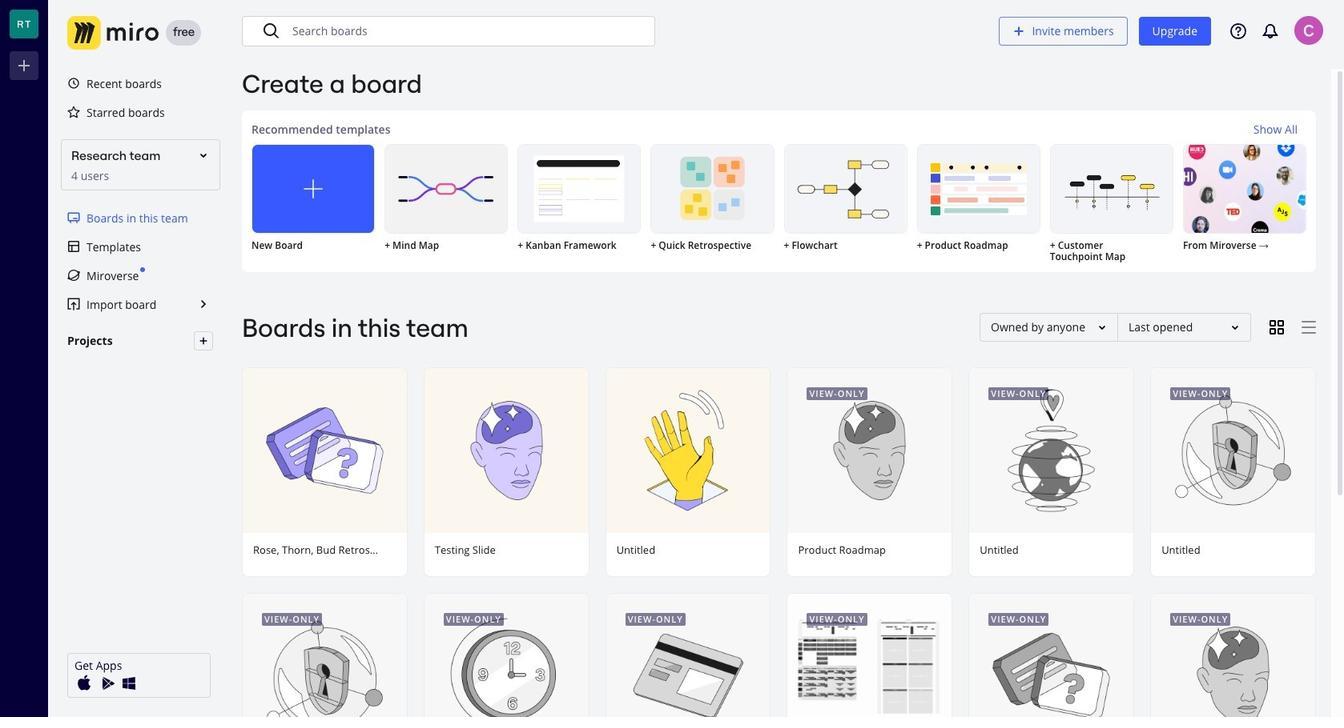Task type: locate. For each thing, give the bounding box(es) containing it.
Search boards text field
[[292, 17, 643, 46]]

spagx image
[[262, 22, 281, 41], [67, 77, 80, 90], [67, 106, 80, 119], [67, 240, 80, 253], [67, 269, 80, 282], [67, 298, 80, 311], [199, 336, 208, 346], [920, 605, 939, 625]]

feed image
[[1261, 22, 1280, 41]]

switch to research team team image
[[10, 10, 38, 38]]

group
[[242, 367, 1316, 718]]

img image
[[67, 16, 159, 50], [74, 674, 94, 694], [97, 674, 116, 694], [119, 674, 139, 694]]



Task type: describe. For each thing, give the bounding box(es) containing it.
spagx image
[[304, 179, 323, 199]]

learning center image
[[1230, 23, 1246, 39]]

user menu: chirpy chipmunk image
[[1294, 16, 1323, 45]]

current team section region
[[58, 203, 223, 319]]



Task type: vqa. For each thing, say whether or not it's contained in the screenshot.
SPAGX icon
yes



